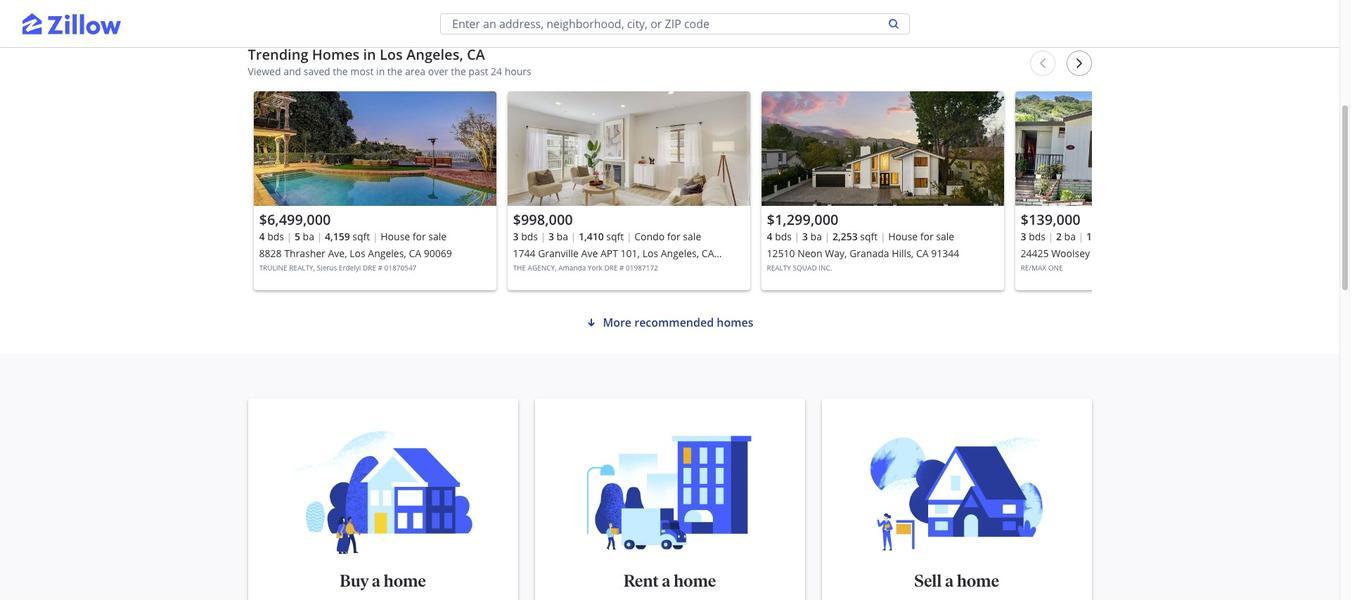 Task type: describe. For each thing, give the bounding box(es) containing it.
$1,299,000
[[767, 210, 839, 229]]

sqft for $6,499,000
[[353, 230, 370, 243]]

bds for $998,000
[[521, 230, 538, 243]]

house for $6,499,000
[[381, 230, 410, 243]]

recommended
[[634, 315, 714, 330]]

more recommended homes
[[603, 315, 753, 330]]

$6,499,000
[[259, 210, 331, 229]]

24425 woolsey canyon rd space 132, canoga park, ca 91304 link
[[1021, 245, 1252, 277]]

2,253
[[833, 230, 858, 243]]

home for rent a home
[[674, 571, 716, 591]]

ba for $6,499,000
[[303, 230, 314, 243]]

sierus
[[317, 263, 337, 273]]

granada
[[849, 247, 889, 260]]

132,
[[1176, 247, 1196, 260]]

Search text field
[[441, 14, 875, 33]]

8828 thrasher ave, los angeles, ca 90069 link
[[259, 245, 490, 262]]

$139,000 group
[[1015, 91, 1258, 290]]

space
[[1144, 247, 1174, 260]]

4 bds for $6,499,000
[[259, 230, 284, 243]]

way,
[[825, 247, 847, 260]]

sale for $6,499,000
[[428, 230, 447, 243]]

re/max
[[1021, 263, 1046, 273]]

los inside 1744 granville ave apt 101, los angeles, ca 90025
[[642, 247, 658, 260]]

dre inside 8828 thrasher ave, los angeles, ca 90069 truline realty, sierus erdelyi dre # 01870547
[[363, 263, 376, 273]]

1 horizontal spatial in
[[376, 65, 385, 78]]

3 ba for $1,299,000
[[802, 230, 822, 243]]

8828 thrasher ave, los angeles, ca 90069 element
[[253, 91, 496, 290]]

dre inside 1744 granville ave apt 101, los angeles, ca 90025 element
[[604, 263, 618, 273]]

truline
[[259, 263, 287, 273]]

5
[[295, 230, 300, 243]]

8828 thrasher ave, los angeles, ca 90069 truline realty, sierus erdelyi dre # 01870547
[[259, 247, 452, 273]]

york
[[588, 263, 602, 273]]

woolsey
[[1051, 247, 1090, 260]]

home recommendations carousel element
[[248, 45, 1258, 303]]

3 ba for $998,000
[[548, 230, 568, 243]]

90069
[[424, 247, 452, 260]]

erdelyi
[[339, 263, 361, 273]]

1744 granville ave apt 101, los angeles, ca 90025 element
[[507, 91, 750, 290]]

ca for in
[[467, 45, 485, 64]]

homes
[[312, 45, 360, 64]]

3 inside 24425 woolsey canyon rd space 132, canoga park, ca 91304 element
[[1021, 230, 1026, 243]]

amanda
[[558, 263, 586, 273]]

4,159 sqft
[[325, 230, 370, 243]]

rent_a_home image
[[552, 427, 788, 559]]

ba for $1,299,000
[[810, 230, 822, 243]]

granville
[[538, 247, 579, 260]]

ba for $998,000
[[557, 230, 568, 243]]

realty
[[767, 263, 791, 273]]

a for sell
[[945, 571, 954, 591]]

home for buy a home
[[384, 571, 426, 591]]

angeles, for ave,
[[368, 247, 406, 260]]

condo
[[634, 230, 665, 243]]

inc.
[[819, 263, 832, 273]]

12510 neon way, granada hills, ca 91344 image
[[761, 91, 1004, 206]]

$998,000 group
[[507, 91, 750, 290]]

ave,
[[328, 247, 347, 260]]

bds for $1,299,000
[[775, 230, 792, 243]]

01870547
[[384, 263, 417, 273]]

0 horizontal spatial in
[[363, 45, 376, 64]]

2 3 from the left
[[548, 230, 554, 243]]

1744 granville ave apt 101, los angeles, ca 90025 link
[[513, 245, 744, 277]]

and
[[284, 65, 301, 78]]

homes
[[717, 315, 753, 330]]

24
[[491, 65, 502, 78]]

apt
[[600, 247, 618, 260]]

4,159
[[325, 230, 350, 243]]

12510 neon way, granada hills, ca 91344 realty squad inc.
[[767, 247, 959, 273]]

5 ba
[[295, 230, 314, 243]]

1,410 sqft
[[579, 230, 624, 243]]

past
[[469, 65, 488, 78]]

thrasher
[[284, 247, 325, 260]]

angeles, for in
[[406, 45, 463, 64]]

canoga
[[1198, 247, 1233, 260]]

8828
[[259, 247, 282, 260]]

01987172
[[626, 263, 658, 273]]

most
[[350, 65, 374, 78]]

a for rent
[[662, 571, 670, 591]]

viewed
[[248, 65, 281, 78]]

sell a home
[[914, 571, 999, 591]]

24425 woolsey canyon rd space 132, canoga park, ca 91304
[[1021, 247, 1233, 277]]

home for sell a home
[[957, 571, 999, 591]]

rent a home
[[623, 571, 716, 591]]

12510
[[767, 247, 795, 260]]

area
[[405, 65, 425, 78]]

24425
[[1021, 247, 1049, 260]]

ca for ave,
[[409, 247, 421, 260]]

sqft for $1,299,000
[[860, 230, 878, 243]]

2
[[1056, 230, 1062, 243]]

the
[[513, 263, 526, 273]]

sqft for $998,000
[[606, 230, 624, 243]]

ba inside 24425 woolsey canyon rd space 132, canoga park, ca 91304 element
[[1064, 230, 1076, 243]]



Task type: locate. For each thing, give the bounding box(es) containing it.
chevron left image
[[1037, 58, 1048, 69]]

home right rent
[[674, 571, 716, 591]]

angeles, up over
[[406, 45, 463, 64]]

3
[[513, 230, 519, 243], [548, 230, 554, 243], [802, 230, 808, 243], [1021, 230, 1026, 243]]

the left past
[[451, 65, 466, 78]]

1 horizontal spatial house for sale
[[888, 230, 954, 243]]

2 sale from the left
[[683, 230, 701, 243]]

bds for $6,499,000
[[267, 230, 284, 243]]

2 ba
[[1056, 230, 1076, 243]]

4 bds inside 12510 neon way, granada hills, ca 91344 element
[[767, 230, 792, 243]]

sqft inside 1744 granville ave apt 101, los angeles, ca 90025 element
[[606, 230, 624, 243]]

ba inside 1744 granville ave apt 101, los angeles, ca 90025 element
[[557, 230, 568, 243]]

house for sale up 'hills,'
[[888, 230, 954, 243]]

hours
[[505, 65, 531, 78]]

1744 granville ave apt 101, los angeles, ca 90025
[[513, 247, 714, 277]]

angeles, up 01870547
[[368, 247, 406, 260]]

3 bds for 2
[[1021, 230, 1046, 243]]

1 horizontal spatial los
[[380, 45, 403, 64]]

3 bds up 1744
[[513, 230, 538, 243]]

4 for $1,299,000
[[767, 230, 772, 243]]

3 bds from the left
[[775, 230, 792, 243]]

4 bds for $1,299,000
[[767, 230, 792, 243]]

12510 neon way, granada hills, ca 91344 element
[[761, 91, 1004, 290]]

sell_a_home image
[[839, 427, 1075, 559]]

3 ba inside 12510 neon way, granada hills, ca 91344 element
[[802, 230, 822, 243]]

house up 'hills,'
[[888, 230, 918, 243]]

0 horizontal spatial sale
[[428, 230, 447, 243]]

1 house for sale from the left
[[381, 230, 447, 243]]

more recommended homes button
[[586, 314, 753, 331]]

$1,299,000 group
[[761, 91, 1004, 290]]

ca inside 8828 thrasher ave, los angeles, ca 90069 truline realty, sierus erdelyi dre # 01870547
[[409, 247, 421, 260]]

#
[[378, 263, 383, 273], [620, 263, 624, 273]]

0 horizontal spatial a
[[372, 571, 380, 591]]

1 horizontal spatial 4 bds
[[767, 230, 792, 243]]

for inside 8828 thrasher ave, los angeles, ca 90069 element
[[413, 230, 426, 243]]

1 # from the left
[[378, 263, 383, 273]]

1 3 from the left
[[513, 230, 519, 243]]

3 the from the left
[[451, 65, 466, 78]]

4 bds up the 12510
[[767, 230, 792, 243]]

8828 thrasher ave, los angeles, ca 90069 image
[[253, 91, 496, 206]]

1 for from the left
[[413, 230, 426, 243]]

3 bds inside 24425 woolsey canyon rd space 132, canoga park, ca 91304 element
[[1021, 230, 1046, 243]]

sale inside 8828 thrasher ave, los angeles, ca 90069 element
[[428, 230, 447, 243]]

rd
[[1130, 247, 1142, 260]]

3 a from the left
[[945, 571, 954, 591]]

4 ba from the left
[[1064, 230, 1076, 243]]

0 horizontal spatial home
[[384, 571, 426, 591]]

2 horizontal spatial for
[[920, 230, 934, 243]]

sale up 91344
[[936, 230, 954, 243]]

24425 woolsey canyon rd space 132, canoga park, ca 91304 image
[[1015, 91, 1258, 206]]

3 ba
[[548, 230, 568, 243], [802, 230, 822, 243]]

a right rent
[[662, 571, 670, 591]]

house for $1,299,000
[[888, 230, 918, 243]]

0 horizontal spatial los
[[350, 247, 365, 260]]

sale for $998,000
[[683, 230, 701, 243]]

91304
[[1061, 264, 1089, 277]]

house for sale up 90069
[[381, 230, 447, 243]]

1 horizontal spatial 3 ba
[[802, 230, 822, 243]]

for inside 12510 neon way, granada hills, ca 91344 element
[[920, 230, 934, 243]]

# inside 8828 thrasher ave, los angeles, ca 90069 truline realty, sierus erdelyi dre # 01870547
[[378, 263, 383, 273]]

91344
[[931, 247, 959, 260]]

$6,499,000 group
[[253, 91, 496, 290]]

3 bds for 3
[[513, 230, 538, 243]]

4 up the 12510
[[767, 230, 772, 243]]

los for in
[[380, 45, 403, 64]]

4 bds from the left
[[1029, 230, 1046, 243]]

2 4 from the left
[[767, 230, 772, 243]]

sale inside 1744 granville ave apt 101, los angeles, ca 90025 element
[[683, 230, 701, 243]]

trending
[[248, 45, 308, 64]]

2 horizontal spatial the
[[451, 65, 466, 78]]

1 horizontal spatial for
[[667, 230, 680, 243]]

over
[[428, 65, 448, 78]]

ca inside 1744 granville ave apt 101, los angeles, ca 90025
[[702, 247, 714, 260]]

2,253 sqft
[[833, 230, 878, 243]]

saved
[[304, 65, 330, 78]]

0 horizontal spatial dre
[[363, 263, 376, 273]]

4 up 8828
[[259, 230, 265, 243]]

for for $998,000
[[667, 230, 680, 243]]

3 ba up "granville" at the top left of the page
[[548, 230, 568, 243]]

101,
[[621, 247, 640, 260]]

1 sale from the left
[[428, 230, 447, 243]]

in
[[363, 45, 376, 64], [376, 65, 385, 78]]

los up erdelyi
[[350, 247, 365, 260]]

a right buy
[[372, 571, 380, 591]]

re/max one
[[1021, 263, 1063, 273]]

house for sale inside 12510 neon way, granada hills, ca 91344 element
[[888, 230, 954, 243]]

home right sell
[[957, 571, 999, 591]]

2 ba from the left
[[557, 230, 568, 243]]

4
[[259, 230, 265, 243], [767, 230, 772, 243]]

2 bds from the left
[[521, 230, 538, 243]]

bds up the 12510
[[775, 230, 792, 243]]

in up most
[[363, 45, 376, 64]]

canyon
[[1093, 247, 1127, 260]]

for
[[413, 230, 426, 243], [667, 230, 680, 243], [920, 230, 934, 243]]

zillow logo image
[[23, 0, 121, 48]]

4 bds
[[259, 230, 284, 243], [767, 230, 792, 243]]

ba right 5
[[303, 230, 314, 243]]

hills,
[[892, 247, 914, 260]]

24425 woolsey canyon rd space 132, canoga park, ca 91304 element
[[1015, 91, 1258, 290]]

ca
[[467, 45, 485, 64], [409, 247, 421, 260], [702, 247, 714, 260], [916, 247, 929, 260], [1046, 264, 1059, 277]]

list
[[248, 86, 1258, 303]]

1 3 ba from the left
[[548, 230, 568, 243]]

2 house for sale from the left
[[888, 230, 954, 243]]

sqft up 8828 thrasher ave, los angeles, ca 90069 link
[[353, 230, 370, 243]]

2 horizontal spatial a
[[945, 571, 954, 591]]

1 3 bds from the left
[[513, 230, 538, 243]]

chevron right image
[[1073, 58, 1085, 69]]

ba inside 8828 thrasher ave, los angeles, ca 90069 element
[[303, 230, 314, 243]]

0 horizontal spatial #
[[378, 263, 383, 273]]

1 home from the left
[[384, 571, 426, 591]]

buy a home
[[340, 571, 426, 591]]

4 3 from the left
[[1021, 230, 1026, 243]]

a right sell
[[945, 571, 954, 591]]

1 horizontal spatial a
[[662, 571, 670, 591]]

ca inside trending homes in los angeles, ca viewed and saved the most in the area over the past 24 hours
[[467, 45, 485, 64]]

3 up 24425
[[1021, 230, 1026, 243]]

neon
[[797, 247, 822, 260]]

2 sqft from the left
[[606, 230, 624, 243]]

ca inside 12510 neon way, granada hills, ca 91344 realty squad inc.
[[916, 247, 929, 260]]

3 ba inside 1744 granville ave apt 101, los angeles, ca 90025 element
[[548, 230, 568, 243]]

buy_a_home image
[[265, 427, 501, 559]]

angeles,
[[406, 45, 463, 64], [368, 247, 406, 260], [661, 247, 699, 260]]

squad
[[793, 263, 817, 273]]

house for sale for $1,299,000
[[888, 230, 954, 243]]

2 the from the left
[[387, 65, 402, 78]]

sell
[[914, 571, 942, 591]]

trending homes in los angeles, ca viewed and saved the most in the area over the past 24 hours
[[248, 45, 531, 78]]

house for sale
[[381, 230, 447, 243], [888, 230, 954, 243]]

12510 neon way, granada hills, ca 91344 link
[[767, 245, 998, 262]]

90025
[[513, 264, 541, 277]]

1 4 from the left
[[259, 230, 265, 243]]

ave
[[581, 247, 598, 260]]

ca inside 24425 woolsey canyon rd space 132, canoga park, ca 91304
[[1046, 264, 1059, 277]]

bds inside 24425 woolsey canyon rd space 132, canoga park, ca 91304 element
[[1029, 230, 1046, 243]]

1744 granville ave apt 101, los angeles, ca 90025 image
[[507, 91, 750, 206]]

house inside 8828 thrasher ave, los angeles, ca 90069 element
[[381, 230, 410, 243]]

1 horizontal spatial house
[[888, 230, 918, 243]]

for up 91344
[[920, 230, 934, 243]]

4 bds up 8828
[[259, 230, 284, 243]]

angeles, inside trending homes in los angeles, ca viewed and saved the most in the area over the past 24 hours
[[406, 45, 463, 64]]

sqft up the 'granada'
[[860, 230, 878, 243]]

1 horizontal spatial home
[[674, 571, 716, 591]]

realty,
[[289, 263, 315, 273]]

4 inside $1,299,000 group
[[767, 230, 772, 243]]

3 up 1744
[[513, 230, 519, 243]]

home right buy
[[384, 571, 426, 591]]

ca for way,
[[916, 247, 929, 260]]

home
[[384, 571, 426, 591], [674, 571, 716, 591], [957, 571, 999, 591]]

1 bds from the left
[[267, 230, 284, 243]]

0 horizontal spatial sqft
[[353, 230, 370, 243]]

condo for sale
[[634, 230, 701, 243]]

bds up 8828
[[267, 230, 284, 243]]

search image
[[888, 18, 899, 29]]

dre
[[363, 263, 376, 273], [604, 263, 618, 273]]

los for ave,
[[350, 247, 365, 260]]

sqft
[[353, 230, 370, 243], [606, 230, 624, 243], [860, 230, 878, 243]]

arrow down image
[[586, 317, 597, 328]]

bds up 24425
[[1029, 230, 1046, 243]]

2 house from the left
[[888, 230, 918, 243]]

1 house from the left
[[381, 230, 410, 243]]

1 ba from the left
[[303, 230, 314, 243]]

2 3 bds from the left
[[1021, 230, 1046, 243]]

for for $6,499,000
[[413, 230, 426, 243]]

1 a from the left
[[372, 571, 380, 591]]

1 dre from the left
[[363, 263, 376, 273]]

park,
[[1021, 264, 1044, 277]]

sale right condo
[[683, 230, 701, 243]]

0 horizontal spatial 3 bds
[[513, 230, 538, 243]]

bds
[[267, 230, 284, 243], [521, 230, 538, 243], [775, 230, 792, 243], [1029, 230, 1046, 243]]

1,410
[[579, 230, 604, 243]]

0 horizontal spatial 4 bds
[[259, 230, 284, 243]]

2 3 ba from the left
[[802, 230, 822, 243]]

for right condo
[[667, 230, 680, 243]]

los inside trending homes in los angeles, ca viewed and saved the most in the area over the past 24 hours
[[380, 45, 403, 64]]

los inside 8828 thrasher ave, los angeles, ca 90069 truline realty, sierus erdelyi dre # 01870547
[[350, 247, 365, 260]]

more
[[603, 315, 631, 330]]

4 for $6,499,000
[[259, 230, 265, 243]]

bds inside 12510 neon way, granada hills, ca 91344 element
[[775, 230, 792, 243]]

2 a from the left
[[662, 571, 670, 591]]

3 bds inside 1744 granville ave apt 101, los angeles, ca 90025 element
[[513, 230, 538, 243]]

1 4 bds from the left
[[259, 230, 284, 243]]

angeles, down condo for sale
[[661, 247, 699, 260]]

sqft up apt
[[606, 230, 624, 243]]

3 down "$1,299,000"
[[802, 230, 808, 243]]

2 home from the left
[[674, 571, 716, 591]]

3 3 from the left
[[802, 230, 808, 243]]

dre down 8828 thrasher ave, los angeles, ca 90069 link
[[363, 263, 376, 273]]

3 ba from the left
[[810, 230, 822, 243]]

4 inside 8828 thrasher ave, los angeles, ca 90069 element
[[259, 230, 265, 243]]

the left 'area'
[[387, 65, 402, 78]]

buy
[[340, 571, 369, 591]]

the agency, amanda york dre # 01987172
[[513, 263, 658, 273]]

ba inside 12510 neon way, granada hills, ca 91344 element
[[810, 230, 822, 243]]

3 ba up neon
[[802, 230, 822, 243]]

3 bds
[[513, 230, 538, 243], [1021, 230, 1046, 243]]

3 bds up 24425
[[1021, 230, 1046, 243]]

for inside 1744 granville ave apt 101, los angeles, ca 90025 element
[[667, 230, 680, 243]]

0 horizontal spatial house
[[381, 230, 410, 243]]

sale for $1,299,000
[[936, 230, 954, 243]]

0 horizontal spatial 3 ba
[[548, 230, 568, 243]]

3 home from the left
[[957, 571, 999, 591]]

1 sqft from the left
[[353, 230, 370, 243]]

sqft inside 12510 neon way, granada hills, ca 91344 element
[[860, 230, 878, 243]]

2 # from the left
[[620, 263, 624, 273]]

1,176
[[1086, 230, 1111, 243]]

$139,000
[[1021, 210, 1081, 229]]

1 horizontal spatial 3 bds
[[1021, 230, 1046, 243]]

ba right 2
[[1064, 230, 1076, 243]]

sale
[[428, 230, 447, 243], [683, 230, 701, 243], [936, 230, 954, 243]]

0 horizontal spatial the
[[333, 65, 348, 78]]

one
[[1048, 263, 1063, 273]]

0 horizontal spatial for
[[413, 230, 426, 243]]

1 vertical spatial in
[[376, 65, 385, 78]]

rent
[[623, 571, 659, 591]]

ba up neon
[[810, 230, 822, 243]]

for up 90069
[[413, 230, 426, 243]]

0 horizontal spatial house for sale
[[381, 230, 447, 243]]

1 horizontal spatial dre
[[604, 263, 618, 273]]

angeles, inside 8828 thrasher ave, los angeles, ca 90069 truline realty, sierus erdelyi dre # 01870547
[[368, 247, 406, 260]]

3 sale from the left
[[936, 230, 954, 243]]

angeles, inside 1744 granville ave apt 101, los angeles, ca 90025
[[661, 247, 699, 260]]

3 sqft from the left
[[860, 230, 878, 243]]

3 for from the left
[[920, 230, 934, 243]]

1 horizontal spatial 4
[[767, 230, 772, 243]]

house inside 12510 neon way, granada hills, ca 91344 element
[[888, 230, 918, 243]]

3 up "granville" at the top left of the page
[[548, 230, 554, 243]]

1 the from the left
[[333, 65, 348, 78]]

sale up 90069
[[428, 230, 447, 243]]

sale inside 12510 neon way, granada hills, ca 91344 element
[[936, 230, 954, 243]]

2 horizontal spatial sale
[[936, 230, 954, 243]]

house
[[381, 230, 410, 243], [888, 230, 918, 243]]

sqft inside 8828 thrasher ave, los angeles, ca 90069 element
[[353, 230, 370, 243]]

2 horizontal spatial sqft
[[860, 230, 878, 243]]

ba up "granville" at the top left of the page
[[557, 230, 568, 243]]

los right homes
[[380, 45, 403, 64]]

2 horizontal spatial los
[[642, 247, 658, 260]]

2 for from the left
[[667, 230, 680, 243]]

bds inside 1744 granville ave apt 101, los angeles, ca 90025 element
[[521, 230, 538, 243]]

1744
[[513, 247, 535, 260]]

bds inside 8828 thrasher ave, los angeles, ca 90069 element
[[267, 230, 284, 243]]

list containing $6,499,000
[[248, 86, 1258, 303]]

los up 01987172
[[642, 247, 658, 260]]

the down homes
[[333, 65, 348, 78]]

1 horizontal spatial sqft
[[606, 230, 624, 243]]

ba
[[303, 230, 314, 243], [557, 230, 568, 243], [810, 230, 822, 243], [1064, 230, 1076, 243]]

in right most
[[376, 65, 385, 78]]

4 bds inside 8828 thrasher ave, los angeles, ca 90069 element
[[259, 230, 284, 243]]

house for sale for $6,499,000
[[381, 230, 447, 243]]

los
[[380, 45, 403, 64], [350, 247, 365, 260], [642, 247, 658, 260]]

# down 8828 thrasher ave, los angeles, ca 90069 link
[[378, 263, 383, 273]]

2 4 bds from the left
[[767, 230, 792, 243]]

0 vertical spatial in
[[363, 45, 376, 64]]

1 horizontal spatial sale
[[683, 230, 701, 243]]

house for sale inside 8828 thrasher ave, los angeles, ca 90069 element
[[381, 230, 447, 243]]

2 dre from the left
[[604, 263, 618, 273]]

dre down apt
[[604, 263, 618, 273]]

house up 8828 thrasher ave, los angeles, ca 90069 link
[[381, 230, 410, 243]]

# inside 1744 granville ave apt 101, los angeles, ca 90025 element
[[620, 263, 624, 273]]

1 horizontal spatial the
[[387, 65, 402, 78]]

for for $1,299,000
[[920, 230, 934, 243]]

agency,
[[528, 263, 557, 273]]

2 horizontal spatial home
[[957, 571, 999, 591]]

# down 101,
[[620, 263, 624, 273]]

0 horizontal spatial 4
[[259, 230, 265, 243]]

$998,000
[[513, 210, 573, 229]]

bds up 1744
[[521, 230, 538, 243]]

a for buy
[[372, 571, 380, 591]]

3 inside 12510 neon way, granada hills, ca 91344 element
[[802, 230, 808, 243]]

1 horizontal spatial #
[[620, 263, 624, 273]]



Task type: vqa. For each thing, say whether or not it's contained in the screenshot.


